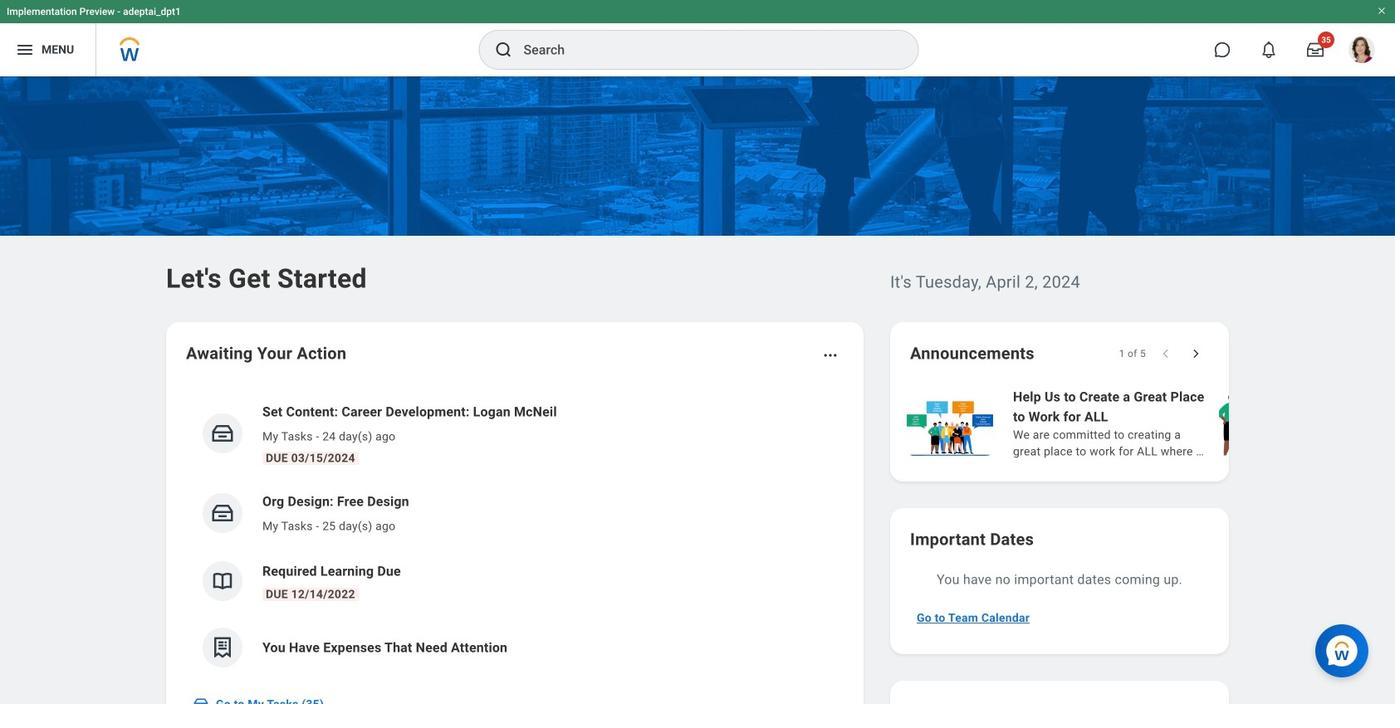 Task type: vqa. For each thing, say whether or not it's contained in the screenshot.
if
no



Task type: describe. For each thing, give the bounding box(es) containing it.
1 vertical spatial inbox image
[[210, 501, 235, 526]]

chevron left small image
[[1158, 345, 1174, 362]]

profile logan mcneil image
[[1349, 37, 1375, 66]]

Search Workday  search field
[[524, 32, 884, 68]]

notifications large image
[[1261, 42, 1277, 58]]

0 vertical spatial inbox image
[[210, 421, 235, 446]]

search image
[[494, 40, 514, 60]]

dashboard expenses image
[[210, 635, 235, 660]]

2 vertical spatial inbox image
[[193, 696, 209, 704]]



Task type: locate. For each thing, give the bounding box(es) containing it.
banner
[[0, 0, 1395, 76]]

close environment banner image
[[1377, 6, 1387, 16]]

inbox large image
[[1307, 42, 1324, 58]]

book open image
[[210, 569, 235, 594]]

inbox image
[[210, 421, 235, 446], [210, 501, 235, 526], [193, 696, 209, 704]]

main content
[[0, 76, 1395, 704]]

justify image
[[15, 40, 35, 60]]

status
[[1119, 347, 1146, 360]]

list
[[903, 385, 1395, 462], [186, 389, 844, 681]]

0 horizontal spatial list
[[186, 389, 844, 681]]

1 horizontal spatial list
[[903, 385, 1395, 462]]

related actions image
[[822, 347, 839, 364]]

chevron right small image
[[1187, 345, 1204, 362]]



